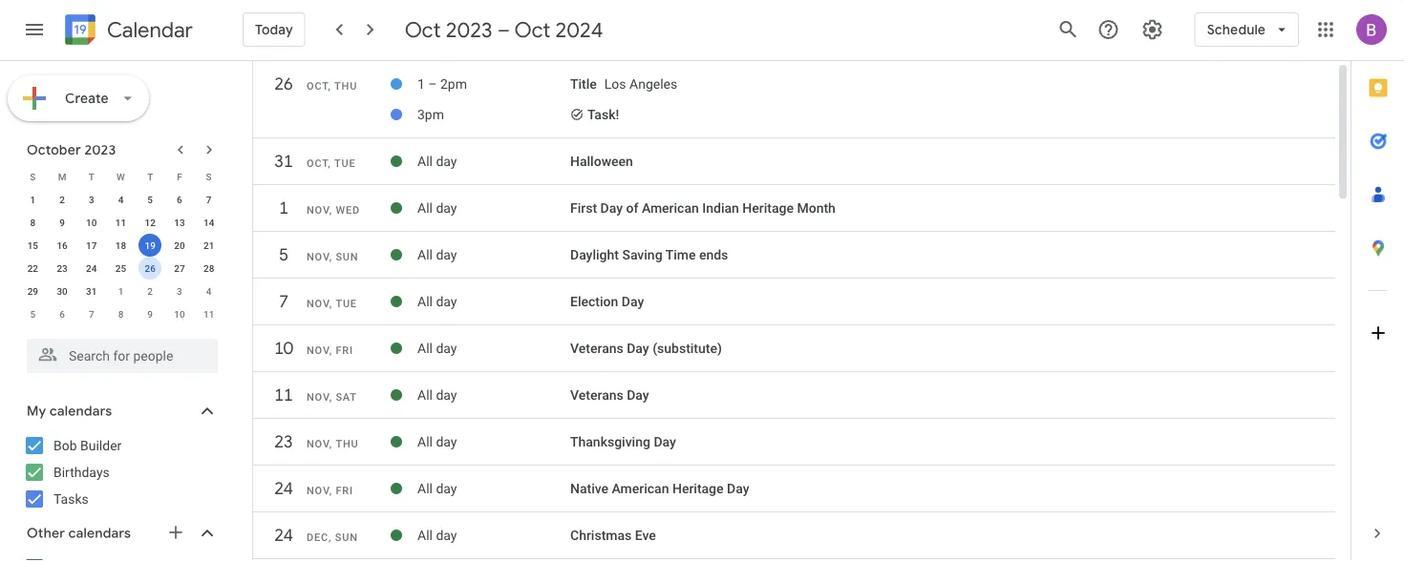 Task type: vqa. For each thing, say whether or not it's contained in the screenshot.


Task type: locate. For each thing, give the bounding box(es) containing it.
, inside 5 'row'
[[329, 251, 332, 263]]

, down nov , thu
[[329, 532, 332, 544]]

26 element
[[139, 257, 162, 280]]

sun down the wed
[[336, 251, 359, 263]]

day inside the 7 row
[[622, 294, 644, 310]]

, inside 1 row
[[329, 204, 332, 216]]

w
[[117, 171, 125, 183]]

1 24 link from the top
[[267, 472, 301, 506]]

, inside 11 row
[[329, 392, 332, 404]]

all day for election day
[[418, 294, 457, 310]]

builder
[[80, 438, 122, 454]]

day left (substitute)
[[627, 341, 649, 357]]

0 vertical spatial heritage
[[743, 200, 794, 216]]

20
[[174, 240, 185, 251]]

create
[[65, 90, 109, 107]]

,
[[328, 80, 331, 92], [328, 158, 331, 170], [329, 204, 332, 216], [329, 251, 332, 263], [329, 298, 332, 310], [329, 345, 332, 357], [329, 392, 332, 404], [329, 439, 332, 451], [329, 485, 332, 497], [329, 532, 332, 544]]

nov , fri up dec , sun
[[307, 485, 353, 497]]

all inside 31 row
[[418, 154, 433, 169]]

5 all day from the top
[[418, 341, 457, 357]]

10 down 'november 3' element
[[174, 309, 185, 320]]

main drawer image
[[23, 18, 46, 41]]

4 all day cell from the top
[[418, 287, 570, 317]]

10 element
[[80, 211, 103, 234]]

title
[[570, 76, 597, 92]]

0 horizontal spatial 5
[[30, 309, 36, 320]]

other calendars
[[27, 526, 131, 543]]

oct
[[405, 16, 441, 43], [515, 16, 551, 43], [307, 80, 328, 92], [307, 158, 328, 170]]

veterans inside 10 row
[[570, 341, 624, 357]]

schedule
[[1207, 21, 1266, 38]]

, right 31 link
[[328, 158, 331, 170]]

11 up 18
[[115, 217, 126, 228]]

create button
[[8, 75, 149, 121]]

1 vertical spatial 10
[[174, 309, 185, 320]]

, inside 23 row
[[329, 439, 332, 451]]

1 horizontal spatial 6
[[177, 194, 182, 205]]

4 day from the top
[[436, 294, 457, 310]]

19 cell
[[136, 234, 165, 257]]

1 veterans from the top
[[570, 341, 624, 357]]

nov for 23
[[307, 439, 329, 451]]

row
[[18, 165, 224, 188], [18, 188, 224, 211], [18, 211, 224, 234], [18, 234, 224, 257], [18, 257, 224, 280], [18, 280, 224, 303], [18, 303, 224, 326]]

sat
[[336, 392, 357, 404]]

calendar element
[[61, 11, 193, 53]]

sun inside 24 row
[[335, 532, 358, 544]]

5 all from the top
[[418, 341, 433, 357]]

1 horizontal spatial 9
[[147, 309, 153, 320]]

nov , sat
[[307, 392, 357, 404]]

all day inside 11 row
[[418, 388, 457, 403]]

my calendars list
[[4, 431, 237, 515]]

6 row from the top
[[18, 280, 224, 303]]

1 t from the left
[[89, 171, 94, 183]]

0 vertical spatial 10
[[86, 217, 97, 228]]

1 for november 1 element
[[118, 286, 124, 297]]

0 vertical spatial nov , fri
[[307, 345, 353, 357]]

s right f
[[206, 171, 212, 183]]

8 all day cell from the top
[[418, 474, 570, 505]]

10 up 11 link
[[273, 338, 292, 360]]

thu right the 26 link
[[335, 80, 358, 92]]

0 vertical spatial 3
[[89, 194, 94, 205]]

all day cell inside the 7 row
[[418, 287, 570, 317]]

oct inside 31 row
[[307, 158, 328, 170]]

1 horizontal spatial 5
[[147, 194, 153, 205]]

0 vertical spatial american
[[642, 200, 699, 216]]

american right of
[[642, 200, 699, 216]]

, for veterans day (substitute)
[[329, 345, 332, 357]]

3 all day from the top
[[418, 247, 457, 263]]

thu down sat
[[336, 439, 359, 451]]

2 up november 9 "element"
[[147, 286, 153, 297]]

5 day from the top
[[436, 341, 457, 357]]

9 all day from the top
[[418, 528, 457, 544]]

all for first day of american indian heritage month
[[418, 200, 433, 216]]

native american heritage day
[[570, 481, 750, 497]]

oct for oct , thu
[[307, 80, 328, 92]]

0 vertical spatial 5
[[147, 194, 153, 205]]

1 inside 1 row
[[278, 197, 288, 219]]

day for thanksgiving day
[[436, 435, 457, 450]]

all day for native american heritage day
[[418, 481, 457, 497]]

nov inside 5 'row'
[[307, 251, 329, 263]]

oct inside "26" row
[[307, 80, 328, 92]]

26 for 26 element
[[145, 263, 156, 274]]

row containing s
[[18, 165, 224, 188]]

all day inside the 7 row
[[418, 294, 457, 310]]

nov inside 24 row
[[307, 485, 329, 497]]

2023 up 2pm
[[446, 16, 493, 43]]

0 vertical spatial 24 link
[[267, 472, 301, 506]]

9 all from the top
[[418, 528, 433, 544]]

29
[[27, 286, 38, 297]]

1 horizontal spatial 26
[[273, 73, 292, 95]]

1 horizontal spatial 23
[[273, 431, 292, 453]]

, right the 26 link
[[328, 80, 331, 92]]

time
[[666, 247, 696, 263]]

26
[[273, 73, 292, 95], [145, 263, 156, 274]]

4
[[118, 194, 124, 205], [206, 286, 212, 297]]

veterans day
[[570, 388, 649, 403]]

row group
[[18, 188, 224, 326]]

veterans down election
[[570, 341, 624, 357]]

1 horizontal spatial 10
[[174, 309, 185, 320]]

1 row from the top
[[18, 165, 224, 188]]

heritage
[[743, 200, 794, 216], [673, 481, 724, 497]]

6
[[177, 194, 182, 205], [59, 309, 65, 320]]

tab list
[[1352, 61, 1405, 507]]

fri down nov , thu
[[336, 485, 353, 497]]

nov right 5 link
[[307, 251, 329, 263]]

fri for 10
[[336, 345, 353, 357]]

1 day from the top
[[436, 154, 457, 169]]

nov , fri inside 10 row
[[307, 345, 353, 357]]

31 up the 1 link
[[273, 150, 292, 172]]

1 vertical spatial 5
[[278, 244, 288, 266]]

1 vertical spatial 4
[[206, 286, 212, 297]]

0 vertical spatial fri
[[336, 345, 353, 357]]

all day for halloween
[[418, 154, 457, 169]]

october 2023 grid
[[18, 165, 224, 326]]

thu inside "26" row
[[335, 80, 358, 92]]

all inside 5 'row'
[[418, 247, 433, 263]]

6 down 30 element
[[59, 309, 65, 320]]

24 element
[[80, 257, 103, 280]]

0 vertical spatial 26
[[273, 73, 292, 95]]

day for veterans day (substitute)
[[436, 341, 457, 357]]

heritage down thanksgiving day
[[673, 481, 724, 497]]

nov
[[307, 204, 329, 216], [307, 251, 329, 263], [307, 298, 329, 310], [307, 345, 329, 357], [307, 392, 329, 404], [307, 439, 329, 451], [307, 485, 329, 497]]

day down veterans day (substitute) button
[[627, 388, 649, 403]]

all day inside 31 row
[[418, 154, 457, 169]]

sun inside 5 'row'
[[336, 251, 359, 263]]

4 nov from the top
[[307, 345, 329, 357]]

1 vertical spatial fri
[[336, 485, 353, 497]]

7 for november 7 element
[[89, 309, 94, 320]]

1 vertical spatial 24 row
[[253, 519, 1336, 562]]

tue down nov , sun
[[336, 298, 357, 310]]

8 up "15" element
[[30, 217, 36, 228]]

0 vertical spatial 2023
[[446, 16, 493, 43]]

0 horizontal spatial 9
[[59, 217, 65, 228]]

31 row
[[253, 144, 1336, 188]]

grid containing 26
[[253, 61, 1336, 562]]

grid
[[253, 61, 1336, 562]]

3 all from the top
[[418, 247, 433, 263]]

24 down 23 link
[[273, 478, 292, 500]]

5 down 29 element
[[30, 309, 36, 320]]

0 horizontal spatial 6
[[59, 309, 65, 320]]

9 down november 2 element
[[147, 309, 153, 320]]

2 nov from the top
[[307, 251, 329, 263]]

calendar heading
[[103, 17, 193, 43]]

day inside 10 row
[[627, 341, 649, 357]]

7 row from the top
[[18, 303, 224, 326]]

1 vertical spatial heritage
[[673, 481, 724, 497]]

all day cell for thanksgiving day
[[418, 427, 570, 458]]

day inside 11 row
[[627, 388, 649, 403]]

all day inside 1 row
[[418, 200, 457, 216]]

23 down 16
[[57, 263, 68, 274]]

day for 23
[[654, 435, 676, 450]]

26 inside "26" row
[[273, 73, 292, 95]]

15 element
[[21, 234, 44, 257]]

day left of
[[601, 200, 623, 216]]

1 nov , fri from the top
[[307, 345, 353, 357]]

halloween
[[570, 154, 633, 169]]

, inside 10 row
[[329, 345, 332, 357]]

1 horizontal spatial t
[[147, 171, 153, 183]]

8 day from the top
[[436, 481, 457, 497]]

, up the 'nov , sat' at the bottom of page
[[329, 345, 332, 357]]

31 inside row
[[86, 286, 97, 297]]

all day for daylight saving time ends
[[418, 247, 457, 263]]

1 vertical spatial 2
[[147, 286, 153, 297]]

tue
[[335, 158, 356, 170], [336, 298, 357, 310]]

22 element
[[21, 257, 44, 280]]

24
[[86, 263, 97, 274], [273, 478, 292, 500], [273, 525, 292, 547]]

24 inside row
[[86, 263, 97, 274]]

all day inside 23 row
[[418, 435, 457, 450]]

23 inside 'row group'
[[57, 263, 68, 274]]

1 horizontal spatial 31
[[273, 150, 292, 172]]

, inside "26" row
[[328, 80, 331, 92]]

all day inside 10 row
[[418, 341, 457, 357]]

5 inside 5 link
[[278, 244, 288, 266]]

indian
[[703, 200, 739, 216]]

day for first day of american indian heritage month
[[436, 200, 457, 216]]

2 vertical spatial 11
[[273, 385, 292, 407]]

24 link
[[267, 472, 301, 506], [267, 519, 301, 553]]

row containing 29
[[18, 280, 224, 303]]

0 horizontal spatial 2023
[[84, 141, 116, 159]]

all day cell inside 1 row
[[418, 193, 570, 224]]

26 down 19
[[145, 263, 156, 274]]

s left 'm'
[[30, 171, 36, 183]]

day for 11
[[627, 388, 649, 403]]

1 horizontal spatial heritage
[[743, 200, 794, 216]]

t right 'm'
[[89, 171, 94, 183]]

all day inside 5 'row'
[[418, 247, 457, 263]]

7
[[206, 194, 212, 205], [278, 291, 288, 313], [89, 309, 94, 320]]

all inside the 7 row
[[418, 294, 433, 310]]

5 inside 'november 5' element
[[30, 309, 36, 320]]

1 vertical spatial –
[[428, 76, 437, 92]]

all day cell inside 31 row
[[418, 146, 570, 177]]

None search field
[[0, 332, 237, 374]]

5 up 12 element
[[147, 194, 153, 205]]

thu inside 23 row
[[336, 439, 359, 451]]

all day cell for halloween
[[418, 146, 570, 177]]

row containing 15
[[18, 234, 224, 257]]

sun for 5
[[336, 251, 359, 263]]

nov right 10 link
[[307, 345, 329, 357]]

6 nov from the top
[[307, 439, 329, 451]]

1 – 2pm cell
[[418, 69, 570, 99]]

5 link
[[267, 238, 301, 272]]

5 all day cell from the top
[[418, 333, 570, 364]]

title button
[[570, 76, 597, 92]]

26 inside 26 element
[[145, 263, 156, 274]]

nov , fri right 10 link
[[307, 345, 353, 357]]

november 7 element
[[80, 303, 103, 326]]

calendars inside dropdown button
[[68, 526, 131, 543]]

0 horizontal spatial 3
[[89, 194, 94, 205]]

, left sat
[[329, 392, 332, 404]]

0 vertical spatial 31
[[273, 150, 292, 172]]

2023 right october
[[84, 141, 116, 159]]

7 day from the top
[[436, 435, 457, 450]]

1 vertical spatial 26
[[145, 263, 156, 274]]

november 9 element
[[139, 303, 162, 326]]

nov inside 23 row
[[307, 439, 329, 451]]

0 horizontal spatial 11
[[115, 217, 126, 228]]

3 row from the top
[[18, 211, 224, 234]]

nov right 23 link
[[307, 439, 329, 451]]

0 vertical spatial –
[[498, 16, 510, 43]]

2 nov , fri from the top
[[307, 485, 353, 497]]

2 fri from the top
[[336, 485, 353, 497]]

november 6 element
[[51, 303, 74, 326]]

oct 2023 – oct 2024
[[405, 16, 604, 43]]

, inside the 7 row
[[329, 298, 332, 310]]

10 link
[[267, 332, 301, 366]]

1 – 2pm
[[418, 76, 467, 92]]

0 vertical spatial 11
[[115, 217, 126, 228]]

1 vertical spatial sun
[[335, 532, 358, 544]]

– left 2pm
[[428, 76, 437, 92]]

november 1 element
[[109, 280, 132, 303]]

1 vertical spatial calendars
[[68, 526, 131, 543]]

2 all from the top
[[418, 200, 433, 216]]

24 down 17
[[86, 263, 97, 274]]

2023
[[446, 16, 493, 43], [84, 141, 116, 159]]

11 down 10 link
[[273, 385, 292, 407]]

dec
[[307, 532, 329, 544]]

23 row
[[253, 425, 1336, 469]]

nov inside the 7 row
[[307, 298, 329, 310]]

24 left dec
[[273, 525, 292, 547]]

calendars inside "dropdown button"
[[50, 403, 112, 420]]

tue inside the 7 row
[[336, 298, 357, 310]]

nov for 5
[[307, 251, 329, 263]]

nov left the wed
[[307, 204, 329, 216]]

3
[[89, 194, 94, 205], [177, 286, 182, 297]]

7 nov from the top
[[307, 485, 329, 497]]

, up nov , tue
[[329, 251, 332, 263]]

5 row from the top
[[18, 257, 224, 280]]

12 element
[[139, 211, 162, 234]]

row containing 8
[[18, 211, 224, 234]]

1 fri from the top
[[336, 345, 353, 357]]

2 day from the top
[[436, 200, 457, 216]]

13 element
[[168, 211, 191, 234]]

2 vertical spatial 5
[[30, 309, 36, 320]]

1 vertical spatial 24
[[273, 478, 292, 500]]

day inside 10 row
[[436, 341, 457, 357]]

, for first day of american indian heritage month
[[329, 204, 332, 216]]

7 all day cell from the top
[[418, 427, 570, 458]]

heritage right indian
[[743, 200, 794, 216]]

day up native american heritage day button on the bottom
[[654, 435, 676, 450]]

0 vertical spatial 8
[[30, 217, 36, 228]]

2 row from the top
[[18, 188, 224, 211]]

9
[[59, 217, 65, 228], [147, 309, 153, 320]]

tue up the wed
[[335, 158, 356, 170]]

8 down november 1 element
[[118, 309, 124, 320]]

all inside 10 row
[[418, 341, 433, 357]]

24 link for native
[[267, 472, 301, 506]]

0 horizontal spatial –
[[428, 76, 437, 92]]

day inside 23 row
[[654, 435, 676, 450]]

6 day from the top
[[436, 388, 457, 403]]

1 vertical spatial 6
[[59, 309, 65, 320]]

1 horizontal spatial 2023
[[446, 16, 493, 43]]

all day for veterans day
[[418, 388, 457, 403]]

november 5 element
[[21, 303, 44, 326]]

26 left oct , thu
[[273, 73, 292, 95]]

31 up november 7 element
[[86, 286, 97, 297]]

2 24 link from the top
[[267, 519, 301, 553]]

31 element
[[80, 280, 103, 303]]

3 all day cell from the top
[[418, 240, 570, 270]]

day
[[436, 154, 457, 169], [436, 200, 457, 216], [436, 247, 457, 263], [436, 294, 457, 310], [436, 341, 457, 357], [436, 388, 457, 403], [436, 435, 457, 450], [436, 481, 457, 497], [436, 528, 457, 544]]

calendars for other calendars
[[68, 526, 131, 543]]

4 all from the top
[[418, 294, 433, 310]]

15
[[27, 240, 38, 251]]

sun right dec
[[335, 532, 358, 544]]

–
[[498, 16, 510, 43], [428, 76, 437, 92]]

0 vertical spatial tue
[[335, 158, 356, 170]]

november 2 element
[[139, 280, 162, 303]]

7 up 10 link
[[278, 291, 288, 313]]

1 horizontal spatial 11
[[203, 309, 214, 320]]

2
[[59, 194, 65, 205], [147, 286, 153, 297]]

1 up "15" element
[[30, 194, 36, 205]]

nov inside 10 row
[[307, 345, 329, 357]]

oct right the 26 link
[[307, 80, 328, 92]]

oct right 31 link
[[307, 158, 328, 170]]

1 nov from the top
[[307, 204, 329, 216]]

24 row
[[253, 472, 1336, 516], [253, 519, 1336, 562]]

21 element
[[197, 234, 220, 257]]

26 link
[[267, 67, 301, 101]]

3pm
[[418, 107, 444, 123]]

wed
[[336, 204, 360, 216]]

2 down 'm'
[[59, 194, 65, 205]]

7 up 14 element
[[206, 194, 212, 205]]

30 element
[[51, 280, 74, 303]]

1 all from the top
[[418, 154, 433, 169]]

all for daylight saving time ends
[[418, 247, 433, 263]]

11 for 11 link
[[273, 385, 292, 407]]

all
[[418, 154, 433, 169], [418, 200, 433, 216], [418, 247, 433, 263], [418, 294, 433, 310], [418, 341, 433, 357], [418, 388, 433, 403], [418, 435, 433, 450], [418, 481, 433, 497], [418, 528, 433, 544]]

17 element
[[80, 234, 103, 257]]

, down the 'nov , sat' at the bottom of page
[[329, 439, 332, 451]]

veterans
[[570, 341, 624, 357], [570, 388, 624, 403]]

– up 1 – 2pm cell
[[498, 16, 510, 43]]

0 horizontal spatial 2
[[59, 194, 65, 205]]

31
[[273, 150, 292, 172], [86, 286, 97, 297]]

, for daylight saving time ends
[[329, 251, 332, 263]]

day down 23 row
[[727, 481, 750, 497]]

7 row
[[253, 285, 1336, 329]]

day for 7
[[622, 294, 644, 310]]

10 for 10 element
[[86, 217, 97, 228]]

1 vertical spatial 24 link
[[267, 519, 301, 553]]

oct up the 1 – 2pm
[[405, 16, 441, 43]]

fri inside 10 row
[[336, 345, 353, 357]]

2 t from the left
[[147, 171, 153, 183]]

0 vertical spatial thu
[[335, 80, 358, 92]]

my calendars button
[[4, 397, 237, 427]]

all day cell inside 10 row
[[418, 333, 570, 364]]

20 element
[[168, 234, 191, 257]]

0 horizontal spatial heritage
[[673, 481, 724, 497]]

november 8 element
[[109, 303, 132, 326]]

day for 1
[[601, 200, 623, 216]]

11 down "november 4" element
[[203, 309, 214, 320]]

all for veterans day
[[418, 388, 433, 403]]

1 vertical spatial 31
[[86, 286, 97, 297]]

1 vertical spatial tue
[[336, 298, 357, 310]]

day for election day
[[436, 294, 457, 310]]

1 up 3pm
[[418, 76, 425, 92]]

2pm
[[440, 76, 467, 92]]

nov up dec
[[307, 485, 329, 497]]

sun
[[336, 251, 359, 263], [335, 532, 358, 544]]

10 up 17
[[86, 217, 97, 228]]

american inside 1 row
[[642, 200, 699, 216]]

9 up 16 element
[[59, 217, 65, 228]]

nov for 7
[[307, 298, 329, 310]]

all day cell
[[418, 146, 570, 177], [418, 193, 570, 224], [418, 240, 570, 270], [418, 287, 570, 317], [418, 333, 570, 364], [418, 380, 570, 411], [418, 427, 570, 458], [418, 474, 570, 505], [418, 521, 570, 551]]

0 horizontal spatial 23
[[57, 263, 68, 274]]

nov , fri
[[307, 345, 353, 357], [307, 485, 353, 497]]

6 all from the top
[[418, 388, 433, 403]]

2 horizontal spatial 7
[[278, 291, 288, 313]]

2 vertical spatial 10
[[273, 338, 292, 360]]

1 for 1 – 2pm
[[418, 76, 425, 92]]

3 day from the top
[[436, 247, 457, 263]]

0 horizontal spatial s
[[30, 171, 36, 183]]

2 horizontal spatial 11
[[273, 385, 292, 407]]

1 vertical spatial thu
[[336, 439, 359, 451]]

1 vertical spatial 2023
[[84, 141, 116, 159]]

nov inside 11 row
[[307, 392, 329, 404]]

0 vertical spatial 6
[[177, 194, 182, 205]]

day inside 11 row
[[436, 388, 457, 403]]

23
[[57, 263, 68, 274], [273, 431, 292, 453]]

8 all day from the top
[[418, 481, 457, 497]]

1 horizontal spatial 8
[[118, 309, 124, 320]]

4 up 11 element
[[118, 194, 124, 205]]

0 horizontal spatial 10
[[86, 217, 97, 228]]

11
[[115, 217, 126, 228], [203, 309, 214, 320], [273, 385, 292, 407]]

all day cell inside 5 'row'
[[418, 240, 570, 270]]

3 up november 10 element
[[177, 286, 182, 297]]

0 vertical spatial sun
[[336, 251, 359, 263]]

2 horizontal spatial 5
[[278, 244, 288, 266]]

0 vertical spatial veterans
[[570, 341, 624, 357]]

6 all day cell from the top
[[418, 380, 570, 411]]

nov inside 1 row
[[307, 204, 329, 216]]

s
[[30, 171, 36, 183], [206, 171, 212, 183]]

1 up november 8 "element"
[[118, 286, 124, 297]]

23 down 11 link
[[273, 431, 292, 453]]

0 vertical spatial 24 row
[[253, 472, 1336, 516]]

1 vertical spatial 11
[[203, 309, 214, 320]]

day inside 31 row
[[436, 154, 457, 169]]

1 inside november 1 element
[[118, 286, 124, 297]]

nov left sat
[[307, 392, 329, 404]]

1 all day from the top
[[418, 154, 457, 169]]

1 vertical spatial 8
[[118, 309, 124, 320]]

1 link
[[267, 191, 301, 226]]

fri
[[336, 345, 353, 357], [336, 485, 353, 497]]

1 all day cell from the top
[[418, 146, 570, 177]]

all day
[[418, 154, 457, 169], [418, 200, 457, 216], [418, 247, 457, 263], [418, 294, 457, 310], [418, 341, 457, 357], [418, 388, 457, 403], [418, 435, 457, 450], [418, 481, 457, 497], [418, 528, 457, 544]]

5 up 7 link
[[278, 244, 288, 266]]

0 vertical spatial 9
[[59, 217, 65, 228]]

2 all day cell from the top
[[418, 193, 570, 224]]

all day cell inside 23 row
[[418, 427, 570, 458]]

row containing 1
[[18, 188, 224, 211]]

3 up 10 element
[[89, 194, 94, 205]]

all inside 11 row
[[418, 388, 433, 403]]

4 all day from the top
[[418, 294, 457, 310]]

american up eve
[[612, 481, 669, 497]]

, inside 31 row
[[328, 158, 331, 170]]

1 horizontal spatial s
[[206, 171, 212, 183]]

31 for '31' element
[[86, 286, 97, 297]]

all day cell for veterans day
[[418, 380, 570, 411]]

november 4 element
[[197, 280, 220, 303]]

1 vertical spatial veterans
[[570, 388, 624, 403]]

day for veterans day
[[436, 388, 457, 403]]

fri up sat
[[336, 345, 353, 357]]

angeles
[[630, 76, 678, 92]]

3 nov from the top
[[307, 298, 329, 310]]

0 vertical spatial 23
[[57, 263, 68, 274]]

calendars up bob builder
[[50, 403, 112, 420]]

day inside 1 row
[[436, 200, 457, 216]]

day inside 1 row
[[601, 200, 623, 216]]

all inside 23 row
[[418, 435, 433, 450]]

24 link down 23 link
[[267, 472, 301, 506]]

veterans up 'thanksgiving'
[[570, 388, 624, 403]]

0 horizontal spatial 31
[[86, 286, 97, 297]]

, down nov , sun
[[329, 298, 332, 310]]

18 element
[[109, 234, 132, 257]]

2 veterans from the top
[[570, 388, 624, 403]]

nov , tue
[[307, 298, 357, 310]]

, up dec , sun
[[329, 485, 332, 497]]

, left the wed
[[329, 204, 332, 216]]

all day cell for daylight saving time ends
[[418, 240, 570, 270]]

1 vertical spatial 23
[[273, 431, 292, 453]]

october
[[27, 141, 81, 159]]

day right election
[[622, 294, 644, 310]]

0 horizontal spatial 26
[[145, 263, 156, 274]]

24 link left dec
[[267, 519, 301, 553]]

1 horizontal spatial 4
[[206, 286, 212, 297]]

8 all from the top
[[418, 481, 433, 497]]

7 all day from the top
[[418, 435, 457, 450]]

veterans for 11
[[570, 388, 624, 403]]

1 inside 1 – 2pm cell
[[418, 76, 425, 92]]

november 11 element
[[197, 303, 220, 326]]

0 vertical spatial 24
[[86, 263, 97, 274]]

calendars down tasks
[[68, 526, 131, 543]]

9 day from the top
[[436, 528, 457, 544]]

all for christmas eve
[[418, 528, 433, 544]]

day inside 23 row
[[436, 435, 457, 450]]

all inside 1 row
[[418, 200, 433, 216]]

nov right 7 link
[[307, 298, 329, 310]]

2 vertical spatial 24
[[273, 525, 292, 547]]

16 element
[[51, 234, 74, 257]]

0 vertical spatial calendars
[[50, 403, 112, 420]]

2023 for oct
[[446, 16, 493, 43]]

1 horizontal spatial –
[[498, 16, 510, 43]]

cell containing title
[[570, 69, 1326, 99]]

, for thanksgiving day
[[329, 439, 332, 451]]

2 all day from the top
[[418, 200, 457, 216]]

1 vertical spatial 9
[[147, 309, 153, 320]]

0 vertical spatial 4
[[118, 194, 124, 205]]

all day cell inside 11 row
[[418, 380, 570, 411]]

4 row from the top
[[18, 234, 224, 257]]

6 up 13 element
[[177, 194, 182, 205]]

t left f
[[147, 171, 153, 183]]

5 for 'november 5' element
[[30, 309, 36, 320]]

24 link for christmas
[[267, 519, 301, 553]]

saving
[[622, 247, 663, 263]]

day inside 5 'row'
[[436, 247, 457, 263]]

24 for christmas
[[273, 525, 292, 547]]

0 horizontal spatial 7
[[89, 309, 94, 320]]

0 horizontal spatial t
[[89, 171, 94, 183]]

2 horizontal spatial 10
[[273, 338, 292, 360]]

10
[[86, 217, 97, 228], [174, 309, 185, 320], [273, 338, 292, 360]]

7 all from the top
[[418, 435, 433, 450]]

day inside the 7 row
[[436, 294, 457, 310]]

tue inside 31 row
[[335, 158, 356, 170]]

1 vertical spatial nov , fri
[[307, 485, 353, 497]]

6 all day from the top
[[418, 388, 457, 403]]

1 vertical spatial 3
[[177, 286, 182, 297]]

8
[[30, 217, 36, 228], [118, 309, 124, 320]]

9 all day cell from the top
[[418, 521, 570, 551]]

veterans inside 11 row
[[570, 388, 624, 403]]

5 for 5 link
[[278, 244, 288, 266]]

7 down '31' element
[[89, 309, 94, 320]]

1 down 31 link
[[278, 197, 288, 219]]

all day for first day of american indian heritage month
[[418, 200, 457, 216]]

fri inside 24 row
[[336, 485, 353, 497]]

19, today element
[[139, 234, 162, 257]]

31 inside row
[[273, 150, 292, 172]]

add other calendars image
[[166, 524, 185, 543]]

4 up november 11 element
[[206, 286, 212, 297]]

5 nov from the top
[[307, 392, 329, 404]]

nov for 10
[[307, 345, 329, 357]]

cell
[[570, 69, 1326, 99]]

nov , fri for 24
[[307, 485, 353, 497]]



Task type: describe. For each thing, give the bounding box(es) containing it.
22
[[27, 263, 38, 274]]

heritage inside 24 row
[[673, 481, 724, 497]]

support image
[[1098, 18, 1121, 41]]

18
[[115, 240, 126, 251]]

first day of american indian heritage month button
[[570, 200, 836, 216]]

day for native american heritage day
[[436, 481, 457, 497]]

christmas eve button
[[570, 528, 656, 544]]

fri for 24
[[336, 485, 353, 497]]

all for native american heritage day
[[418, 481, 433, 497]]

all day cell for native american heritage day
[[418, 474, 570, 505]]

all day for veterans day (substitute)
[[418, 341, 457, 357]]

native
[[570, 481, 609, 497]]

task! cell
[[570, 99, 1326, 130]]

all for thanksgiving day
[[418, 435, 433, 450]]

settings menu image
[[1142, 18, 1164, 41]]

13
[[174, 217, 185, 228]]

daylight saving time ends button
[[570, 247, 728, 263]]

birthdays
[[54, 465, 110, 481]]

, for native american heritage day
[[329, 485, 332, 497]]

all day for christmas eve
[[418, 528, 457, 544]]

Search for people text field
[[38, 339, 206, 374]]

dec , sun
[[307, 532, 358, 544]]

16
[[57, 240, 68, 251]]

23 element
[[51, 257, 74, 280]]

month
[[797, 200, 836, 216]]

19
[[145, 240, 156, 251]]

8 inside "element"
[[118, 309, 124, 320]]

11 row
[[253, 378, 1336, 422]]

nov , fri for 10
[[307, 345, 353, 357]]

7 link
[[267, 285, 301, 319]]

, for christmas eve
[[329, 532, 332, 544]]

task! button
[[588, 107, 619, 123]]

12
[[145, 217, 156, 228]]

27
[[174, 263, 185, 274]]

native american heritage day button
[[570, 481, 750, 497]]

7 for 7 link
[[278, 291, 288, 313]]

5 row
[[253, 238, 1336, 282]]

oct for oct 2023 – oct 2024
[[405, 16, 441, 43]]

election
[[570, 294, 619, 310]]

, for election day
[[329, 298, 332, 310]]

thanksgiving day button
[[570, 435, 676, 450]]

3pm cell
[[418, 99, 570, 130]]

1 vertical spatial american
[[612, 481, 669, 497]]

nov for 1
[[307, 204, 329, 216]]

row containing 5
[[18, 303, 224, 326]]

ends
[[699, 247, 728, 263]]

nov , sun
[[307, 251, 359, 263]]

halloween button
[[570, 154, 633, 169]]

all day cell for election day
[[418, 287, 570, 317]]

los
[[605, 76, 626, 92]]

tasks
[[54, 492, 89, 507]]

tue for 7
[[336, 298, 357, 310]]

nov , wed
[[307, 204, 360, 216]]

all day cell for veterans day (substitute)
[[418, 333, 570, 364]]

2024
[[556, 16, 604, 43]]

all for election day
[[418, 294, 433, 310]]

election day button
[[570, 294, 644, 310]]

election day
[[570, 294, 644, 310]]

day for 10
[[627, 341, 649, 357]]

thanksgiving day
[[570, 435, 676, 450]]

23 for 23 link
[[273, 431, 292, 453]]

2 s from the left
[[206, 171, 212, 183]]

24 for native
[[273, 478, 292, 500]]

other calendars button
[[4, 519, 237, 549]]

cell inside "26" row
[[570, 69, 1326, 99]]

1 for the 1 link
[[278, 197, 288, 219]]

1 s from the left
[[30, 171, 36, 183]]

11 for 11 element
[[115, 217, 126, 228]]

10 for 10 link
[[273, 338, 292, 360]]

veterans day button
[[570, 388, 649, 403]]

daylight saving time ends
[[570, 247, 728, 263]]

all day cell for christmas eve
[[418, 521, 570, 551]]

heritage inside 1 row
[[743, 200, 794, 216]]

schedule button
[[1195, 7, 1300, 53]]

11 link
[[267, 378, 301, 413]]

first day of american indian heritage month
[[570, 200, 836, 216]]

26 row group
[[253, 67, 1336, 139]]

thanksgiving
[[570, 435, 651, 450]]

oct , thu
[[307, 80, 358, 92]]

1 horizontal spatial 7
[[206, 194, 212, 205]]

november 10 element
[[168, 303, 191, 326]]

all for halloween
[[418, 154, 433, 169]]

23 link
[[267, 425, 301, 460]]

0 horizontal spatial 8
[[30, 217, 36, 228]]

29 element
[[21, 280, 44, 303]]

31 link
[[267, 144, 301, 179]]

today button
[[243, 7, 305, 53]]

oct , tue
[[307, 158, 356, 170]]

day for christmas eve
[[436, 528, 457, 544]]

eve
[[635, 528, 656, 544]]

veterans for 10
[[570, 341, 624, 357]]

11 for november 11 element
[[203, 309, 214, 320]]

0 horizontal spatial 4
[[118, 194, 124, 205]]

30
[[57, 286, 68, 297]]

sun for 24
[[335, 532, 358, 544]]

october 2023
[[27, 141, 116, 159]]

1 row
[[253, 191, 1336, 235]]

1 24 row from the top
[[253, 472, 1336, 516]]

veterans day (substitute) button
[[570, 341, 722, 357]]

26 row
[[253, 67, 1336, 111]]

all day for thanksgiving day
[[418, 435, 457, 450]]

– inside cell
[[428, 76, 437, 92]]

nov , thu
[[307, 439, 359, 451]]

all day cell for first day of american indian heritage month
[[418, 193, 570, 224]]

my
[[27, 403, 46, 420]]

2023 for october
[[84, 141, 116, 159]]

my calendars
[[27, 403, 112, 420]]

christmas
[[570, 528, 632, 544]]

row containing 22
[[18, 257, 224, 280]]

31 for 31 link
[[273, 150, 292, 172]]

nov for 24
[[307, 485, 329, 497]]

bob builder
[[54, 438, 122, 454]]

, for halloween
[[328, 158, 331, 170]]

(substitute)
[[653, 341, 722, 357]]

m
[[58, 171, 66, 183]]

25
[[115, 263, 126, 274]]

row group containing 1
[[18, 188, 224, 326]]

thu for 23
[[336, 439, 359, 451]]

21
[[203, 240, 214, 251]]

of
[[626, 200, 639, 216]]

1 horizontal spatial 3
[[177, 286, 182, 297]]

day for daylight saving time ends
[[436, 247, 457, 263]]

26 for the 26 link
[[273, 73, 292, 95]]

daylight
[[570, 247, 619, 263]]

first
[[570, 200, 597, 216]]

11 element
[[109, 211, 132, 234]]

28 element
[[197, 257, 220, 280]]

26 cell
[[136, 257, 165, 280]]

calendar
[[107, 17, 193, 43]]

thu for 26
[[335, 80, 358, 92]]

25 element
[[109, 257, 132, 280]]

27 element
[[168, 257, 191, 280]]

10 row
[[253, 332, 1336, 376]]

2 24 row from the top
[[253, 519, 1336, 562]]

task!
[[588, 107, 619, 123]]

14 element
[[197, 211, 220, 234]]

veterans day (substitute)
[[570, 341, 722, 357]]

10 for november 10 element
[[174, 309, 185, 320]]

14
[[203, 217, 214, 228]]

f
[[177, 171, 182, 183]]

oct left 2024
[[515, 16, 551, 43]]

oct for oct , tue
[[307, 158, 328, 170]]

today
[[255, 21, 293, 38]]

calendars for my calendars
[[50, 403, 112, 420]]

november 3 element
[[168, 280, 191, 303]]

christmas eve
[[570, 528, 656, 544]]

1 horizontal spatial 2
[[147, 286, 153, 297]]

23 for 23 element
[[57, 263, 68, 274]]

0 vertical spatial 2
[[59, 194, 65, 205]]

17
[[86, 240, 97, 251]]

day for halloween
[[436, 154, 457, 169]]

title los angeles
[[570, 76, 678, 92]]

all for veterans day (substitute)
[[418, 341, 433, 357]]

other
[[27, 526, 65, 543]]

tue for 31
[[335, 158, 356, 170]]

, for veterans day
[[329, 392, 332, 404]]

9 inside "element"
[[147, 309, 153, 320]]

nov for 11
[[307, 392, 329, 404]]



